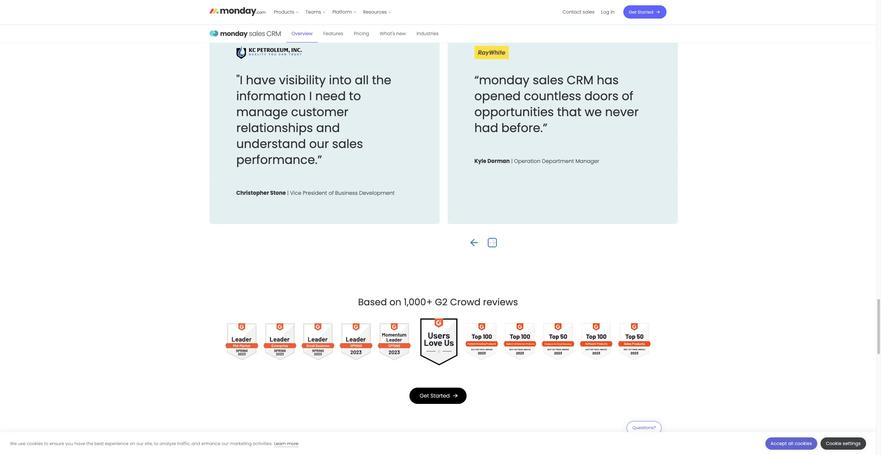 Task type: locate. For each thing, give the bounding box(es) containing it.
our down customer
[[310, 136, 329, 153]]

of
[[622, 88, 634, 105], [329, 189, 334, 197]]

industries link
[[412, 24, 444, 43]]

all inside "i have visibility into all the information i need to manage customer relationships and understand our sales performance."
[[355, 72, 369, 89]]

0 vertical spatial |
[[512, 158, 513, 165]]

0 horizontal spatial cookies
[[27, 441, 43, 447]]

based on 1,000+ g2 crowd reviews
[[358, 296, 518, 309]]

reviews
[[483, 296, 518, 309]]

all right accept
[[789, 441, 794, 447]]

development
[[360, 189, 395, 197]]

0 horizontal spatial get
[[420, 392, 429, 400]]

activities.
[[253, 441, 273, 447]]

on right 'experience' at the bottom left of the page
[[130, 441, 135, 447]]

log in link
[[598, 7, 618, 17]]

1 horizontal spatial have
[[246, 72, 276, 89]]

contact sales button
[[560, 7, 598, 17]]

1 vertical spatial on
[[130, 441, 135, 447]]

0 horizontal spatial list
[[271, 0, 395, 24]]

1 horizontal spatial all
[[789, 441, 794, 447]]

monday.com logo image
[[210, 4, 266, 18]]

and down need
[[317, 120, 340, 137]]

0 horizontal spatial and
[[192, 441, 200, 447]]

1 horizontal spatial |
[[512, 158, 513, 165]]

i
[[309, 88, 312, 105]]

2 horizontal spatial to
[[349, 88, 361, 105]]

had
[[475, 120, 499, 137]]

| left the vice
[[288, 189, 289, 197]]

best
[[94, 441, 104, 447]]

1 vertical spatial get started
[[420, 392, 450, 400]]

1 horizontal spatial started
[[638, 9, 654, 15]]

on
[[390, 296, 402, 309], [130, 441, 135, 447]]

cookies right use
[[27, 441, 43, 447]]

0 horizontal spatial our
[[136, 441, 144, 447]]

0 horizontal spatial have
[[74, 441, 85, 447]]

started inside main element
[[638, 9, 654, 15]]

our left site,
[[136, 441, 144, 447]]

features
[[324, 30, 343, 37]]

0 vertical spatial the
[[372, 72, 392, 89]]

0 vertical spatial get started
[[630, 9, 654, 15]]

1 horizontal spatial cookies
[[795, 441, 813, 447]]

1 horizontal spatial sales
[[533, 72, 564, 89]]

overview
[[292, 30, 313, 37]]

have inside "i have visibility into all the information i need to manage customer relationships and understand our sales performance."
[[246, 72, 276, 89]]

sales inside "button"
[[583, 9, 595, 15]]

log
[[602, 9, 610, 15]]

dialog
[[0, 433, 877, 456]]

1 vertical spatial sales
[[533, 72, 564, 89]]

have right the "i in the left top of the page
[[246, 72, 276, 89]]

the
[[372, 72, 392, 89], [86, 441, 93, 447]]

analyze
[[160, 441, 176, 447]]

2 horizontal spatial sales
[[583, 9, 595, 15]]

opened
[[475, 88, 521, 105]]

0 vertical spatial started
[[638, 9, 654, 15]]

has
[[597, 72, 619, 89]]

we
[[10, 441, 17, 447]]

1 vertical spatial have
[[74, 441, 85, 447]]

performance."
[[237, 152, 322, 168]]

1 horizontal spatial get started button
[[624, 5, 667, 19]]

0 horizontal spatial |
[[288, 189, 289, 197]]

0 vertical spatial have
[[246, 72, 276, 89]]

all
[[355, 72, 369, 89], [789, 441, 794, 447]]

before."
[[502, 120, 548, 137]]

teams link
[[303, 7, 329, 17]]

1 horizontal spatial list
[[560, 0, 618, 24]]

christopher
[[237, 189, 269, 197]]

0 horizontal spatial get started button
[[410, 388, 467, 404]]

1 vertical spatial of
[[329, 189, 334, 197]]

1 horizontal spatial to
[[154, 441, 158, 447]]

on left 1,000+
[[390, 296, 402, 309]]

of left business
[[329, 189, 334, 197]]

visibility
[[279, 72, 326, 89]]

resources
[[364, 9, 387, 15]]

of right has
[[622, 88, 634, 105]]

0 vertical spatial of
[[622, 88, 634, 105]]

all right 'into'
[[355, 72, 369, 89]]

1 list from the left
[[271, 0, 395, 24]]

0 horizontal spatial the
[[86, 441, 93, 447]]

to right need
[[349, 88, 361, 105]]

previous item image
[[471, 239, 478, 247]]

sales
[[583, 9, 595, 15], [533, 72, 564, 89], [332, 136, 363, 153]]

our right enhance
[[222, 441, 229, 447]]

accept all cookies
[[771, 441, 813, 447]]

cookies
[[27, 441, 43, 447], [795, 441, 813, 447]]

business
[[336, 189, 358, 197]]

|
[[512, 158, 513, 165], [288, 189, 289, 197]]

0 vertical spatial sales
[[583, 9, 595, 15]]

1 horizontal spatial on
[[390, 296, 402, 309]]

0 horizontal spatial all
[[355, 72, 369, 89]]

1 vertical spatial |
[[288, 189, 289, 197]]

"monday sales crm has opened countless doors of opportunities that we never had before."
[[475, 72, 639, 137]]

2 horizontal spatial our
[[310, 136, 329, 153]]

site,
[[145, 441, 153, 447]]

0 vertical spatial and
[[317, 120, 340, 137]]

0 horizontal spatial sales
[[332, 136, 363, 153]]

dialog containing we use cookies to ensure you have the best experience on our site, to analyze traffic, and enhance our marketing activities.
[[0, 433, 877, 456]]

department
[[543, 158, 575, 165]]

pricing link
[[349, 24, 375, 43]]

0 vertical spatial get started button
[[624, 5, 667, 19]]

0 horizontal spatial started
[[431, 392, 450, 400]]

1 horizontal spatial of
[[622, 88, 634, 105]]

1 horizontal spatial get
[[630, 9, 637, 15]]

resources link
[[360, 7, 395, 17]]

christopher stone | vice president of business development
[[237, 189, 395, 197]]

2 list from the left
[[560, 0, 618, 24]]

0 vertical spatial all
[[355, 72, 369, 89]]

cookies inside button
[[795, 441, 813, 447]]

cookies for use
[[27, 441, 43, 447]]

monday.com crm and sales image
[[210, 24, 281, 43]]

sales inside "monday sales crm has opened countless doors of opportunities that we never had before."
[[533, 72, 564, 89]]

learn
[[274, 441, 286, 447]]

to inside "i have visibility into all the information i need to manage customer relationships and understand our sales performance."
[[349, 88, 361, 105]]

experience
[[105, 441, 129, 447]]

have
[[246, 72, 276, 89], [74, 441, 85, 447]]

1 vertical spatial all
[[789, 441, 794, 447]]

1 horizontal spatial get started
[[630, 9, 654, 15]]

to right site,
[[154, 441, 158, 447]]

and right traffic, on the bottom of the page
[[192, 441, 200, 447]]

list
[[271, 0, 395, 24], [560, 0, 618, 24]]

1 horizontal spatial our
[[222, 441, 229, 447]]

manage
[[237, 104, 288, 121]]

in
[[611, 9, 615, 15]]

cookies right accept
[[795, 441, 813, 447]]

1 horizontal spatial the
[[372, 72, 392, 89]]

stone
[[270, 189, 286, 197]]

1 vertical spatial and
[[192, 441, 200, 447]]

get started button inside main element
[[624, 5, 667, 19]]

| right dorman
[[512, 158, 513, 165]]

get
[[630, 9, 637, 15], [420, 392, 429, 400]]

accept
[[771, 441, 787, 447]]

more
[[287, 441, 299, 447]]

0 horizontal spatial to
[[44, 441, 48, 447]]

our
[[310, 136, 329, 153], [136, 441, 144, 447], [222, 441, 229, 447]]

have right you
[[74, 441, 85, 447]]

1 horizontal spatial and
[[317, 120, 340, 137]]

features link
[[318, 24, 349, 43]]

1 vertical spatial get started button
[[410, 388, 467, 404]]

main element
[[271, 0, 667, 24]]

to left ensure
[[44, 441, 48, 447]]

0 vertical spatial get
[[630, 9, 637, 15]]

cookie settings button
[[821, 438, 867, 450]]

2 vertical spatial sales
[[332, 136, 363, 153]]

get inside main element
[[630, 9, 637, 15]]

to
[[349, 88, 361, 105], [44, 441, 48, 447], [154, 441, 158, 447]]



Task type: describe. For each thing, give the bounding box(es) containing it.
the inside "i have visibility into all the information i need to manage customer relationships and understand our sales performance."
[[372, 72, 392, 89]]

of inside "monday sales crm has opened countless doors of opportunities that we never had before."
[[622, 88, 634, 105]]

next item image
[[489, 239, 496, 247]]

1 vertical spatial get
[[420, 392, 429, 400]]

that
[[558, 104, 582, 121]]

questions?
[[633, 425, 656, 431]]

opportunities
[[475, 104, 554, 121]]

list containing products
[[271, 0, 395, 24]]

| for had
[[512, 158, 513, 165]]

products link
[[271, 7, 303, 17]]

vice
[[290, 189, 302, 197]]

sales inside "i have visibility into all the information i need to manage customer relationships and understand our sales performance."
[[332, 136, 363, 153]]

cookie
[[827, 441, 842, 447]]

cookie settings
[[827, 441, 861, 447]]

platform link
[[329, 7, 360, 17]]

cookies for all
[[795, 441, 813, 447]]

"i have visibility into all the information i need to manage customer relationships and understand our sales performance."
[[237, 72, 392, 168]]

1 vertical spatial the
[[86, 441, 93, 447]]

you
[[65, 441, 73, 447]]

dorman
[[488, 158, 510, 165]]

settings
[[843, 441, 861, 447]]

platform
[[333, 9, 352, 15]]

based
[[358, 296, 387, 309]]

understand
[[237, 136, 306, 153]]

what's
[[380, 30, 395, 37]]

ray white image
[[475, 46, 558, 59]]

president
[[303, 189, 328, 197]]

g2
[[435, 296, 448, 309]]

doors
[[585, 88, 619, 105]]

contact
[[563, 9, 582, 15]]

pricing
[[354, 30, 369, 37]]

manager
[[576, 158, 600, 165]]

contact sales
[[563, 9, 595, 15]]

questions? button
[[627, 422, 662, 439]]

traffic,
[[177, 441, 190, 447]]

all inside button
[[789, 441, 794, 447]]

1 vertical spatial started
[[431, 392, 450, 400]]

"monday
[[475, 72, 530, 89]]

operation
[[515, 158, 541, 165]]

next item button
[[489, 239, 496, 247]]

what's new
[[380, 30, 406, 37]]

| for relationships
[[288, 189, 289, 197]]

customer
[[291, 104, 349, 121]]

never
[[606, 104, 639, 121]]

use
[[18, 441, 26, 447]]

countless
[[524, 88, 582, 105]]

0 vertical spatial on
[[390, 296, 402, 309]]

0 horizontal spatial get started
[[420, 392, 450, 400]]

"i
[[237, 72, 243, 89]]

teams
[[306, 9, 321, 15]]

learn more link
[[274, 441, 299, 447]]

crowd
[[450, 296, 481, 309]]

0 horizontal spatial on
[[130, 441, 135, 447]]

accept all cookies button
[[766, 438, 818, 450]]

crm
[[567, 72, 594, 89]]

list containing contact sales
[[560, 0, 618, 24]]

kc 1 image
[[237, 46, 320, 59]]

0 horizontal spatial of
[[329, 189, 334, 197]]

we
[[585, 104, 602, 121]]

ensure
[[50, 441, 64, 447]]

relationships
[[237, 120, 313, 137]]

what's new link
[[375, 24, 412, 43]]

sales for "monday
[[533, 72, 564, 89]]

kyle
[[475, 158, 487, 165]]

new
[[397, 30, 406, 37]]

kyle dorman | operation department manager
[[475, 158, 600, 165]]

marketing
[[230, 441, 252, 447]]

products
[[274, 9, 295, 15]]

overview link
[[286, 24, 318, 43]]

into
[[329, 72, 352, 89]]

information
[[237, 88, 306, 105]]

previous item button
[[471, 239, 478, 247]]

we use cookies to ensure you have the best experience on our site, to analyze traffic, and enhance our marketing activities. learn more
[[10, 441, 299, 447]]

and inside "i have visibility into all the information i need to manage customer relationships and understand our sales performance."
[[317, 120, 340, 137]]

our inside "i have visibility into all the information i need to manage customer relationships and understand our sales performance."
[[310, 136, 329, 153]]

enhance
[[201, 441, 221, 447]]

sales for contact
[[583, 9, 595, 15]]

g2 spring 2023 crm report badges image
[[223, 315, 654, 369]]

1,000+
[[404, 296, 433, 309]]

industries
[[417, 30, 439, 37]]

need
[[316, 88, 346, 105]]

get started inside main element
[[630, 9, 654, 15]]

log in
[[602, 9, 615, 15]]



Task type: vqa. For each thing, say whether or not it's contained in the screenshot.
management
no



